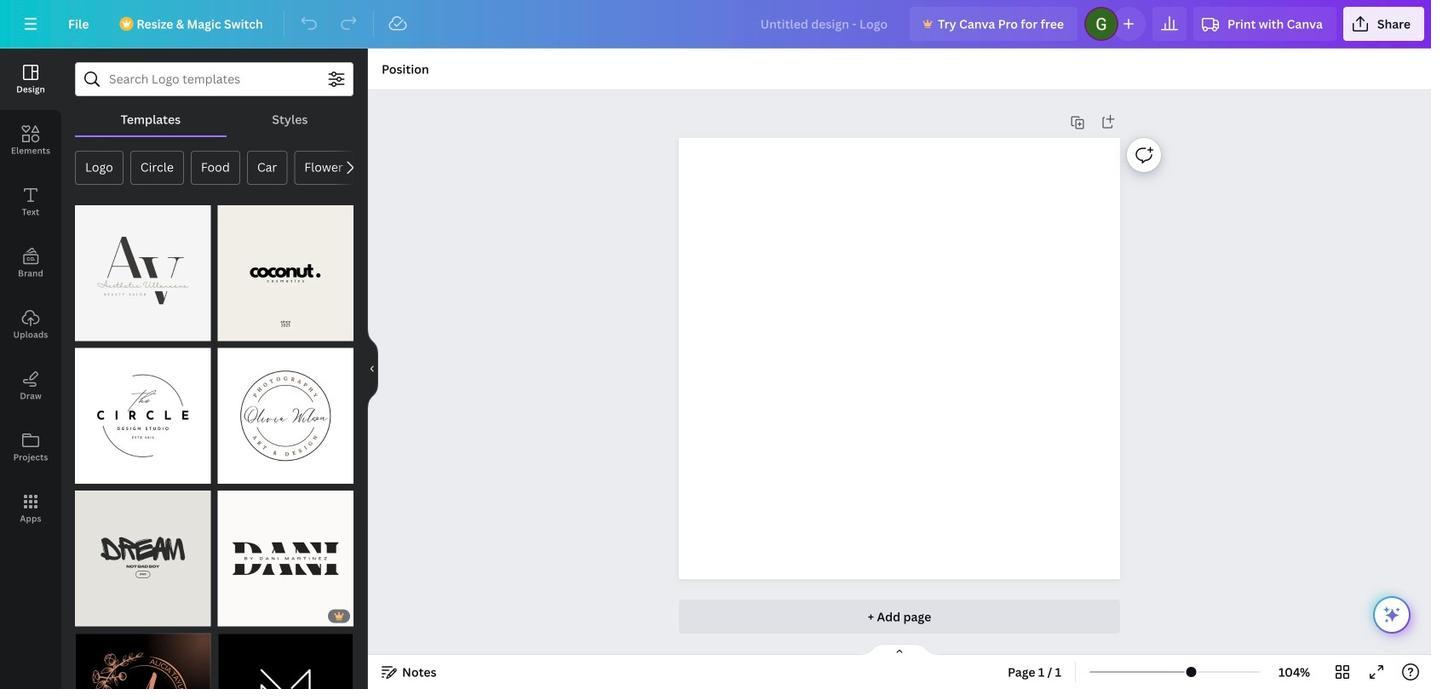 Task type: describe. For each thing, give the bounding box(es) containing it.
Zoom button
[[1267, 659, 1322, 686]]

rose gold elegant monogram floral circular logo group
[[75, 623, 211, 689]]

ivory black luxury minimalist personal name logo group
[[218, 491, 354, 627]]

black & white minimalist aesthetic initials font logo group
[[75, 195, 211, 341]]

black and white aesthetic minimalist modern simple typography coconut cosmetics logo group
[[218, 195, 354, 341]]

show pages image
[[859, 643, 941, 657]]

Design title text field
[[747, 7, 903, 41]]

main menu bar
[[0, 0, 1431, 49]]

canva assistant image
[[1382, 605, 1402, 625]]

elegant circle signature photography logo group
[[218, 348, 354, 484]]

Search Logo templates search field
[[109, 63, 320, 95]]

free simple modern circle design studio logo image
[[75, 348, 211, 484]]



Task type: locate. For each thing, give the bounding box(es) containing it.
hide image
[[367, 328, 378, 410]]

side panel tab list
[[0, 49, 61, 539]]

white black m letter design business identity for digital design company logo group
[[218, 623, 354, 689]]

elegant circle signature photography logo image
[[218, 348, 354, 484]]

white black m letter design business identity for digital design company logo image
[[218, 633, 354, 689]]

black & white minimalist aesthetic initials font logo image
[[75, 205, 211, 341]]

modern minimalist graffiti dream brand logo group
[[75, 481, 211, 627]]

black and white aesthetic minimalist modern simple typography coconut cosmetics logo image
[[218, 205, 354, 341]]

free simple modern circle design studio logo group
[[75, 338, 211, 484]]



Task type: vqa. For each thing, say whether or not it's contained in the screenshot.
Create corresponding to Create a team
no



